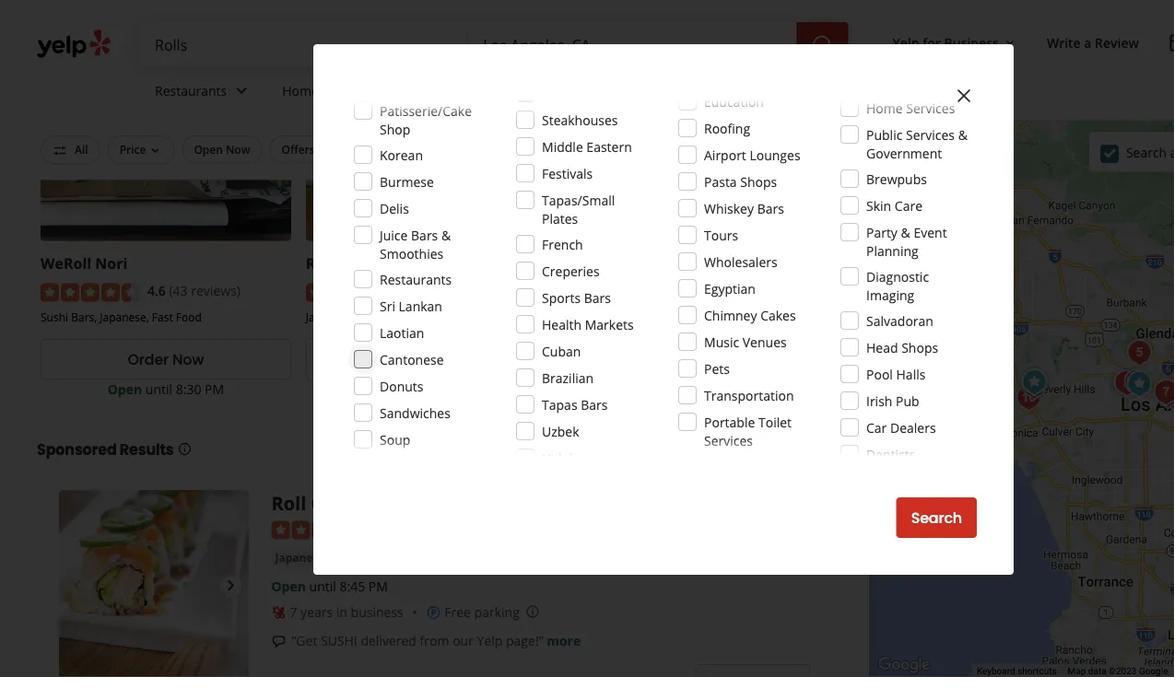 Task type: describe. For each thing, give the bounding box(es) containing it.
hello fish link
[[571, 254, 643, 273]]

tapas/small
[[542, 191, 615, 209]]

16 years in business v2 image
[[271, 606, 286, 621]]

results
[[120, 440, 174, 460]]

sōgo roll bar image
[[1121, 335, 1158, 371]]

japanese button
[[271, 550, 329, 568]]

california rock'n sushi - los angeles image
[[1108, 365, 1145, 402]]

until up "sandwiches"
[[411, 381, 438, 398]]

now for weroll nori
[[172, 350, 204, 371]]

sushi bars, japanese, fast food
[[41, 310, 202, 325]]

4.6 star rating image
[[41, 284, 140, 302]]

open up 7 on the bottom of page
[[271, 579, 306, 596]]

call for topmost roll call - koreatown link
[[338, 254, 365, 273]]

nori
[[95, 254, 128, 273]]

creperies
[[542, 262, 600, 280]]

until 2:00 am
[[676, 381, 755, 398]]

years
[[301, 604, 333, 622]]

education
[[704, 93, 764, 110]]

16 speech v2 image
[[271, 635, 286, 650]]

delivered
[[361, 633, 417, 650]]

0 horizontal spatial yelp
[[477, 633, 503, 650]]

- for topmost roll call - koreatown link
[[369, 254, 373, 273]]

our
[[453, 633, 474, 650]]

call for bottom roll call - koreatown link
[[311, 491, 345, 516]]

event
[[914, 223, 947, 241]]

google image
[[874, 653, 934, 677]]

keyboard
[[977, 666, 1015, 677]]

yunomi handroll image
[[1157, 379, 1174, 416]]

steakhouses
[[542, 111, 618, 129]]

until up years
[[309, 579, 336, 596]]

2:00
[[706, 381, 732, 398]]

4.2 star rating image
[[571, 284, 671, 302]]

projects image
[[1169, 33, 1174, 55]]

uzbek
[[542, 423, 579, 440]]

restaurants inside search dialog
[[380, 270, 452, 288]]

halal
[[542, 449, 572, 467]]

dentists
[[866, 446, 916, 463]]

search for search
[[911, 508, 962, 529]]

page!"
[[506, 633, 543, 650]]

shops for pasta shops
[[740, 173, 777, 190]]

1 japanese, from the left
[[100, 310, 149, 325]]

"get sushi delivered from our yelp page!" more
[[292, 633, 581, 650]]

weroll nori link
[[41, 254, 128, 273]]

& inside party & event planning
[[901, 223, 910, 241]]

weroll nori image
[[1016, 364, 1053, 401]]

business
[[351, 604, 403, 622]]

head
[[866, 339, 898, 356]]

map
[[1068, 666, 1086, 677]]

burmese
[[380, 173, 434, 190]]

public
[[866, 126, 903, 143]]

car
[[866, 419, 887, 436]]

now for hello fish
[[703, 350, 735, 371]]

shops for head shops
[[902, 339, 938, 356]]

for for yelp
[[923, 34, 941, 51]]

health
[[542, 316, 582, 333]]

open now button
[[182, 135, 262, 164]]

airport
[[704, 146, 746, 164]]

japanese
[[275, 551, 325, 566]]

free
[[445, 604, 471, 622]]

reservations
[[393, 142, 462, 157]]

data
[[1088, 666, 1107, 677]]

home inside search dialog
[[866, 99, 903, 117]]

patisserie/cake
[[380, 102, 472, 119]]

home inside business categories "element"
[[282, 82, 319, 99]]

offers takeout
[[493, 142, 573, 157]]

keyboard shortcuts
[[977, 666, 1057, 677]]

4.2 (531 reviews)
[[678, 283, 778, 300]]

next image
[[220, 575, 242, 597]]

egyptian
[[704, 280, 756, 297]]

1 sushi from the left
[[41, 310, 68, 325]]

2 sushi from the left
[[358, 310, 386, 325]]

sri lankan
[[380, 297, 442, 315]]

salvadoran
[[866, 312, 934, 329]]

hello
[[571, 254, 609, 273]]

1 horizontal spatial pm
[[368, 579, 388, 596]]

review
[[1095, 34, 1139, 51]]

whiskey
[[704, 200, 754, 217]]

planning
[[866, 242, 919, 259]]

shortcuts
[[1018, 666, 1057, 677]]

open up sponsored results
[[108, 381, 142, 398]]

offers takeout button
[[481, 135, 584, 164]]

hello fish image
[[1108, 362, 1145, 399]]

good for dinner button
[[592, 135, 702, 164]]

all
[[75, 142, 88, 157]]

french
[[542, 235, 583, 253]]

plates
[[542, 210, 578, 227]]

2 japanese, from the left
[[306, 310, 355, 325]]

services inside business categories "element"
[[322, 82, 371, 99]]

until left the 2:00
[[676, 381, 703, 398]]

new
[[767, 142, 791, 157]]

16 chevron down v2 image
[[1003, 36, 1017, 50]]

tours
[[704, 226, 738, 244]]

order now link for weroll nori
[[41, 340, 291, 380]]

festivals
[[542, 165, 593, 182]]

7
[[290, 604, 297, 622]]

now for roll call - koreatown
[[438, 350, 469, 371]]

previous image
[[66, 575, 88, 597]]

order now for roll call - koreatown
[[393, 350, 469, 371]]

chinese
[[417, 310, 458, 325]]

"get
[[292, 633, 317, 650]]

0 vertical spatial roll call - koreatown link
[[306, 254, 458, 273]]

party
[[866, 223, 898, 241]]

order now link for roll call - koreatown
[[306, 340, 556, 380]]

1 vertical spatial open until 8:45 pm
[[271, 579, 388, 596]]

slideshow element
[[59, 491, 249, 677]]

now inside button
[[226, 142, 250, 157]]

16 info v2 image
[[177, 442, 192, 457]]

markets
[[585, 316, 634, 333]]

imaging
[[866, 286, 914, 304]]

dealers
[[890, 419, 936, 436]]

wholesalers
[[704, 253, 778, 270]]

halls
[[896, 365, 926, 383]]

4.6 (43 reviews)
[[147, 283, 241, 300]]

restaurants inside business categories "element"
[[155, 82, 227, 99]]

1 bars, from the left
[[71, 310, 97, 325]]

yelp for business button
[[885, 26, 1025, 59]]

business
[[944, 34, 999, 51]]

more
[[547, 633, 581, 650]]

party & event planning
[[866, 223, 947, 259]]

roll call - koreatown for bottom roll call - koreatown link
[[271, 491, 462, 516]]

and
[[744, 142, 764, 157]]

write
[[1047, 34, 1081, 51]]

pasta shops
[[704, 173, 777, 190]]

search dialog
[[0, 0, 1174, 677]]

7 years in business
[[290, 604, 403, 622]]

map data ©2023 google
[[1068, 666, 1168, 677]]

sandwiches
[[380, 404, 451, 422]]

4.3 (580 reviews)
[[413, 283, 513, 300]]

0 vertical spatial open until 8:45 pm
[[373, 381, 489, 398]]

skin
[[866, 197, 891, 214]]

roll call - koreatown image
[[1121, 366, 1158, 403]]

16 parking v2 image
[[426, 606, 441, 621]]

order for hello fish
[[658, 350, 699, 371]]

music
[[704, 333, 739, 351]]

search image
[[812, 34, 834, 56]]

kazunori | westwood image
[[1016, 368, 1053, 405]]

bars down 4.2 at the right top of the page
[[674, 310, 697, 325]]

korean
[[380, 146, 423, 164]]

(580
[[434, 283, 460, 300]]

laotian
[[380, 324, 424, 341]]



Task type: locate. For each thing, give the bounding box(es) containing it.
bars for tapas bars
[[581, 396, 608, 413]]

2 reviews) from the left
[[464, 283, 513, 300]]

roll call - koreatown down soup
[[271, 491, 462, 516]]

reviews) up chimney cakes
[[729, 283, 778, 300]]

1 vertical spatial search
[[911, 508, 962, 529]]

1 vertical spatial roll call - koreatown link
[[271, 491, 462, 516]]

car dealers
[[866, 419, 936, 436]]

2 offers from the left
[[493, 142, 526, 157]]

services up delivery
[[322, 82, 371, 99]]

roll roll roll image
[[1110, 366, 1147, 403]]

1 horizontal spatial bars,
[[389, 310, 414, 325]]

2 24 chevron down v2 image from the left
[[511, 80, 533, 102]]

0 horizontal spatial home
[[282, 82, 319, 99]]

0 horizontal spatial offers
[[282, 142, 315, 157]]

a for write
[[1084, 34, 1092, 51]]

shops up "halls"
[[902, 339, 938, 356]]

order now link up the open until 8:30 pm
[[41, 340, 291, 380]]

3 order now from the left
[[658, 350, 735, 371]]

sports
[[542, 289, 581, 306]]

1 vertical spatial koreatown
[[361, 491, 462, 516]]

0 vertical spatial yelp
[[893, 34, 919, 51]]

hello fish
[[571, 254, 643, 273]]

services down portable
[[704, 432, 753, 449]]

home up public
[[866, 99, 903, 117]]

0 horizontal spatial 24 chevron down v2 image
[[231, 80, 253, 102]]

None search field
[[140, 22, 852, 66]]

sushi rush image
[[1148, 374, 1174, 411]]

0 horizontal spatial bars,
[[71, 310, 97, 325]]

0 horizontal spatial sushi
[[41, 310, 68, 325]]

2 horizontal spatial &
[[958, 126, 968, 143]]

8:45 up 7 years in business
[[340, 579, 365, 596]]

restaurants down smoothies
[[380, 270, 452, 288]]

0 vertical spatial restaurants
[[155, 82, 227, 99]]

2 bars, from the left
[[389, 310, 414, 325]]

4.6
[[147, 283, 166, 300]]

order now link down chinese at left
[[306, 340, 556, 380]]

0 vertical spatial a
[[1084, 34, 1092, 51]]

diagnostic imaging
[[866, 268, 929, 304]]

8:45 up "sandwiches"
[[441, 381, 467, 398]]

services inside public services & government
[[906, 126, 955, 143]]

1 24 chevron down v2 image from the left
[[231, 80, 253, 102]]

0 vertical spatial for
[[923, 34, 941, 51]]

2 horizontal spatial reviews)
[[729, 283, 778, 300]]

close image
[[953, 85, 975, 107]]

sushi left lankan
[[358, 310, 386, 325]]

1 reviews) from the left
[[191, 283, 241, 300]]

irish pub
[[866, 392, 919, 410]]

search button
[[896, 498, 977, 538]]

0 vertical spatial koreatown
[[377, 254, 458, 273]]

weroll
[[41, 254, 91, 273]]

2 order now from the left
[[393, 350, 469, 371]]

airport lounges
[[704, 146, 800, 164]]

1 horizontal spatial shops
[[902, 339, 938, 356]]

for for good
[[635, 142, 651, 157]]

1 horizontal spatial order
[[393, 350, 434, 371]]

1 horizontal spatial restaurants
[[380, 270, 452, 288]]

until left 8:30
[[145, 381, 172, 398]]

0 horizontal spatial order now
[[128, 350, 204, 371]]

3 order from the left
[[658, 350, 699, 371]]

offers left takeout
[[493, 142, 526, 157]]

0 horizontal spatial -
[[350, 491, 356, 516]]

24 chevron down v2 image up open now
[[231, 80, 253, 102]]

-
[[369, 254, 373, 273], [350, 491, 356, 516]]

japanese, sushi bars, chinese
[[306, 310, 458, 325]]

roll up 'japanese'
[[271, 491, 306, 516]]

order now link for hello fish
[[571, 340, 822, 380]]

shop
[[380, 120, 410, 138]]

yelp inside yelp for business "button"
[[893, 34, 919, 51]]

3 sushi from the left
[[643, 310, 671, 325]]

order up donuts
[[393, 350, 434, 371]]

0 vertical spatial roll call - koreatown
[[306, 254, 458, 273]]

sri
[[380, 297, 395, 315]]

care
[[895, 197, 923, 214]]

order now
[[128, 350, 204, 371], [393, 350, 469, 371], [658, 350, 735, 371]]

now down the restaurants link
[[226, 142, 250, 157]]

8:45
[[441, 381, 467, 398], [340, 579, 365, 596]]

salad,
[[610, 310, 640, 325]]

0 vertical spatial 4.3 star rating image
[[306, 284, 405, 302]]

now up the 2:00
[[703, 350, 735, 371]]

reviews) for roll call - koreatown
[[464, 283, 513, 300]]

roll call - koreatown link down juice
[[306, 254, 458, 273]]

open inside button
[[194, 142, 223, 157]]

1 horizontal spatial offers
[[493, 142, 526, 157]]

reviews)
[[191, 283, 241, 300], [464, 283, 513, 300], [729, 283, 778, 300]]

0 horizontal spatial restaurants
[[155, 82, 227, 99]]

write a review link
[[1040, 26, 1147, 59]]

bars for juice bars & smoothies
[[411, 226, 438, 244]]

order up the open until 8:30 pm
[[128, 350, 169, 371]]

a
[[1084, 34, 1092, 51], [1170, 144, 1174, 161]]

reviews) for weroll nori
[[191, 283, 241, 300]]

0 vertical spatial 8:45
[[441, 381, 467, 398]]

1 horizontal spatial 24 chevron down v2 image
[[511, 80, 533, 102]]

0 horizontal spatial a
[[1084, 34, 1092, 51]]

1 order from the left
[[128, 350, 169, 371]]

& inside juice bars & smoothies
[[441, 226, 451, 244]]

reservations button
[[381, 135, 474, 164]]

koreatown up 4.3
[[377, 254, 458, 273]]

& down close icon
[[958, 126, 968, 143]]

0 vertical spatial shops
[[740, 173, 777, 190]]

home services link
[[267, 66, 412, 120]]

koreatown for bottom roll call - koreatown link
[[361, 491, 462, 516]]

filters group
[[37, 135, 807, 164]]

1 horizontal spatial japanese,
[[306, 310, 355, 325]]

24 chevron down v2 image up offers takeout button
[[511, 80, 533, 102]]

search a
[[1126, 144, 1174, 161]]

2 horizontal spatial pm
[[470, 381, 489, 398]]

(43
[[169, 283, 188, 300]]

bars for whiskey bars
[[757, 200, 784, 217]]

1 horizontal spatial reviews)
[[464, 283, 513, 300]]

1 offers from the left
[[282, 142, 315, 157]]

1 order now link from the left
[[41, 340, 291, 380]]

california roll factory image
[[1010, 380, 1047, 417]]

pm right donuts
[[470, 381, 489, 398]]

& inside public services & government
[[958, 126, 968, 143]]

2 horizontal spatial order
[[658, 350, 699, 371]]

1 horizontal spatial home services
[[866, 99, 955, 117]]

order now up until 2:00 am
[[658, 350, 735, 371]]

lounges
[[750, 146, 800, 164]]

keyboard shortcuts button
[[977, 665, 1057, 677]]

4.3 star rating image up the japanese, sushi bars, chinese
[[306, 284, 405, 302]]

government
[[866, 144, 942, 162]]

offers for offers takeout
[[493, 142, 526, 157]]

pm for weroll nori
[[205, 381, 224, 398]]

2 order now link from the left
[[306, 340, 556, 380]]

0 vertical spatial search
[[1126, 144, 1167, 161]]

soup
[[380, 431, 410, 448]]

1 horizontal spatial yelp
[[893, 34, 919, 51]]

home services inside business categories "element"
[[282, 82, 371, 99]]

(531
[[700, 283, 726, 300]]

for inside "button"
[[923, 34, 941, 51]]

for inside button
[[635, 142, 651, 157]]

japanese, left fast
[[100, 310, 149, 325]]

0 vertical spatial -
[[369, 254, 373, 273]]

4.2
[[678, 283, 696, 300]]

services up government
[[906, 126, 955, 143]]

order now up the open until 8:30 pm
[[128, 350, 204, 371]]

2 horizontal spatial sushi
[[643, 310, 671, 325]]

2 order from the left
[[393, 350, 434, 371]]

order now for weroll nori
[[128, 350, 204, 371]]

open
[[194, 142, 223, 157], [108, 381, 142, 398], [373, 381, 407, 398], [271, 579, 306, 596]]

hot and new
[[721, 142, 791, 157]]

1 vertical spatial roll
[[271, 491, 306, 516]]

order for roll call - koreatown
[[393, 350, 434, 371]]

japanese link
[[271, 550, 329, 568]]

8:30
[[176, 381, 201, 398]]

donuts
[[380, 377, 423, 395]]

& for juice bars & smoothies
[[441, 226, 451, 244]]

open down the restaurants link
[[194, 142, 223, 157]]

weroll nori image
[[1016, 364, 1053, 401]]

now up 8:30
[[172, 350, 204, 371]]

roll call - koreatown down juice
[[306, 254, 458, 273]]

open until 8:45 pm up "sandwiches"
[[373, 381, 489, 398]]

koreatown for topmost roll call - koreatown link
[[377, 254, 458, 273]]

for right good
[[635, 142, 651, 157]]

0 horizontal spatial reviews)
[[191, 283, 241, 300]]

0 horizontal spatial &
[[441, 226, 451, 244]]

bars for sports bars
[[584, 289, 611, 306]]

pm up business
[[368, 579, 388, 596]]

order now link
[[41, 340, 291, 380], [306, 340, 556, 380], [571, 340, 822, 380]]

home services inside search dialog
[[866, 99, 955, 117]]

1 horizontal spatial order now
[[393, 350, 469, 371]]

1 order now from the left
[[128, 350, 204, 371]]

japanese, left sri
[[306, 310, 355, 325]]

roll for topmost roll call - koreatown link
[[306, 254, 334, 273]]

search for search a
[[1126, 144, 1167, 161]]

roll call - koreatown link
[[306, 254, 458, 273], [271, 491, 462, 516]]

offers delivery button
[[270, 135, 373, 164]]

services up public services & government
[[906, 99, 955, 117]]

sponsored
[[37, 440, 117, 460]]

lankan
[[399, 297, 442, 315]]

0 horizontal spatial 8:45
[[340, 579, 365, 596]]

now down chinese at left
[[438, 350, 469, 371]]

roll call - koreatown link down soup
[[271, 491, 462, 516]]

order now for hello fish
[[658, 350, 735, 371]]

offers left delivery
[[282, 142, 315, 157]]

1 horizontal spatial order now link
[[306, 340, 556, 380]]

4.3
[[413, 283, 431, 300]]

sushi
[[41, 310, 68, 325], [358, 310, 386, 325], [643, 310, 671, 325]]

offers
[[282, 142, 315, 157], [493, 142, 526, 157]]

open up "sandwiches"
[[373, 381, 407, 398]]

0 horizontal spatial japanese,
[[100, 310, 149, 325]]

sports bars
[[542, 289, 611, 306]]

good
[[604, 142, 632, 157]]

4.3 star rating image
[[306, 284, 405, 302], [271, 522, 371, 540]]

1 horizontal spatial 8:45
[[441, 381, 467, 398]]

1 vertical spatial call
[[311, 491, 345, 516]]

pool
[[866, 365, 893, 383]]

am
[[735, 381, 755, 398]]

in
[[336, 604, 347, 622]]

1 vertical spatial 8:45
[[340, 579, 365, 596]]

1 vertical spatial -
[[350, 491, 356, 516]]

bars down pasta shops
[[757, 200, 784, 217]]

pm right 8:30
[[205, 381, 224, 398]]

takeout sushi and roll image
[[1118, 364, 1155, 401]]

1 horizontal spatial sushi
[[358, 310, 386, 325]]

pm
[[205, 381, 224, 398], [470, 381, 489, 398], [368, 579, 388, 596]]

info icon image
[[525, 605, 540, 620], [525, 605, 540, 620]]

patisserie/cake shop
[[380, 102, 472, 138]]

0 horizontal spatial shops
[[740, 173, 777, 190]]

bars up wraps,
[[584, 289, 611, 306]]

home services
[[282, 82, 371, 99], [866, 99, 955, 117]]

bars right tapas
[[581, 396, 608, 413]]

yelp left business
[[893, 34, 919, 51]]

1 horizontal spatial search
[[1126, 144, 1167, 161]]

services inside portable toilet services
[[704, 432, 753, 449]]

24 chevron down v2 image inside the restaurants link
[[231, 80, 253, 102]]

eastern
[[586, 138, 632, 155]]

1 vertical spatial for
[[635, 142, 651, 157]]

services
[[322, 82, 371, 99], [906, 99, 955, 117], [906, 126, 955, 143], [704, 432, 753, 449]]

offers for offers delivery
[[282, 142, 315, 157]]

cakes
[[760, 306, 796, 324]]

1 vertical spatial 4.3 star rating image
[[271, 522, 371, 540]]

user actions element
[[878, 26, 1174, 63]]

map region
[[778, 0, 1174, 677]]

koreatown
[[377, 254, 458, 273], [361, 491, 462, 516]]

0 horizontal spatial pm
[[205, 381, 224, 398]]

reviews) right (580
[[464, 283, 513, 300]]

3 reviews) from the left
[[729, 283, 778, 300]]

bars inside juice bars & smoothies
[[411, 226, 438, 244]]

order for weroll nori
[[128, 350, 169, 371]]

yelp right our
[[477, 633, 503, 650]]

home services up 'offers delivery'
[[282, 82, 371, 99]]

sushi down 4.6 star rating image
[[41, 310, 68, 325]]

tapas
[[542, 396, 577, 413]]

& for public services & government
[[958, 126, 968, 143]]

chimney cakes
[[704, 306, 796, 324]]

shops down airport lounges
[[740, 173, 777, 190]]

sushi right the salad,
[[643, 310, 671, 325]]

1 horizontal spatial a
[[1170, 144, 1174, 161]]

& up smoothies
[[441, 226, 451, 244]]

3 order now link from the left
[[571, 340, 822, 380]]

1 horizontal spatial home
[[866, 99, 903, 117]]

restaurants up open now
[[155, 82, 227, 99]]

search inside button
[[911, 508, 962, 529]]

0 horizontal spatial home services
[[282, 82, 371, 99]]

juice
[[380, 226, 408, 244]]

roll call - koreatown
[[306, 254, 458, 273], [271, 491, 462, 516]]

pm for roll call - koreatown
[[470, 381, 489, 398]]

cantonese
[[380, 351, 444, 368]]

order now up donuts
[[393, 350, 469, 371]]

order left pets
[[658, 350, 699, 371]]

tapas/small plates
[[542, 191, 615, 227]]

1 vertical spatial shops
[[902, 339, 938, 356]]

from
[[420, 633, 449, 650]]

skin care
[[866, 197, 923, 214]]

reviews) for hello fish
[[729, 283, 778, 300]]

call left smoothies
[[338, 254, 365, 273]]

until
[[145, 381, 172, 398], [411, 381, 438, 398], [676, 381, 703, 398], [309, 579, 336, 596]]

4.3 star rating image up 'japanese'
[[271, 522, 371, 540]]

0 horizontal spatial order now link
[[41, 340, 291, 380]]

24 chevron down v2 image
[[231, 80, 253, 102], [511, 80, 533, 102]]

roll call - koreatown image
[[59, 491, 249, 677]]

a for search
[[1170, 144, 1174, 161]]

diagnostic
[[866, 268, 929, 285]]

0 horizontal spatial search
[[911, 508, 962, 529]]

1 horizontal spatial &
[[901, 223, 910, 241]]

home services up public services & government
[[866, 99, 955, 117]]

call up 'japanese'
[[311, 491, 345, 516]]

1 vertical spatial restaurants
[[380, 270, 452, 288]]

for left business
[[923, 34, 941, 51]]

sushi
[[321, 633, 357, 650]]

delis
[[380, 200, 409, 217]]

bars up smoothies
[[411, 226, 438, 244]]

& up planning
[[901, 223, 910, 241]]

yelp
[[893, 34, 919, 51], [477, 633, 503, 650]]

portable toilet services
[[704, 413, 792, 449]]

business categories element
[[140, 66, 1174, 120]]

0 horizontal spatial order
[[128, 350, 169, 371]]

food
[[176, 310, 202, 325]]

wraps, salad, sushi bars
[[571, 310, 697, 325]]

1 horizontal spatial for
[[923, 34, 941, 51]]

middle eastern
[[542, 138, 632, 155]]

juice bars & smoothies
[[380, 226, 451, 262]]

order now link up until 2:00 am
[[571, 340, 822, 380]]

0 vertical spatial call
[[338, 254, 365, 273]]

- for bottom roll call - koreatown link
[[350, 491, 356, 516]]

0 horizontal spatial for
[[635, 142, 651, 157]]

reviews) right (43 on the left of the page
[[191, 283, 241, 300]]

2 horizontal spatial order now link
[[571, 340, 822, 380]]

16 filter v2 image
[[53, 143, 67, 158]]

koreatown down soup
[[361, 491, 462, 516]]

1 vertical spatial yelp
[[477, 633, 503, 650]]

order
[[128, 350, 169, 371], [393, 350, 434, 371], [658, 350, 699, 371]]

0 vertical spatial roll
[[306, 254, 334, 273]]

home up 'offers delivery'
[[282, 82, 319, 99]]

kazunori | dtla image
[[1150, 377, 1174, 414]]

roll for bottom roll call - koreatown link
[[271, 491, 306, 516]]

1 vertical spatial roll call - koreatown
[[271, 491, 462, 516]]

roll up the japanese, sushi bars, chinese
[[306, 254, 334, 273]]

roll call - koreatown for topmost roll call - koreatown link
[[306, 254, 458, 273]]

2 horizontal spatial order now
[[658, 350, 735, 371]]

open until 8:45 pm up in
[[271, 579, 388, 596]]

1 vertical spatial a
[[1170, 144, 1174, 161]]

music venues
[[704, 333, 787, 351]]

1 horizontal spatial -
[[369, 254, 373, 273]]



Task type: vqa. For each thing, say whether or not it's contained in the screenshot.
the top the "Irvine,"
no



